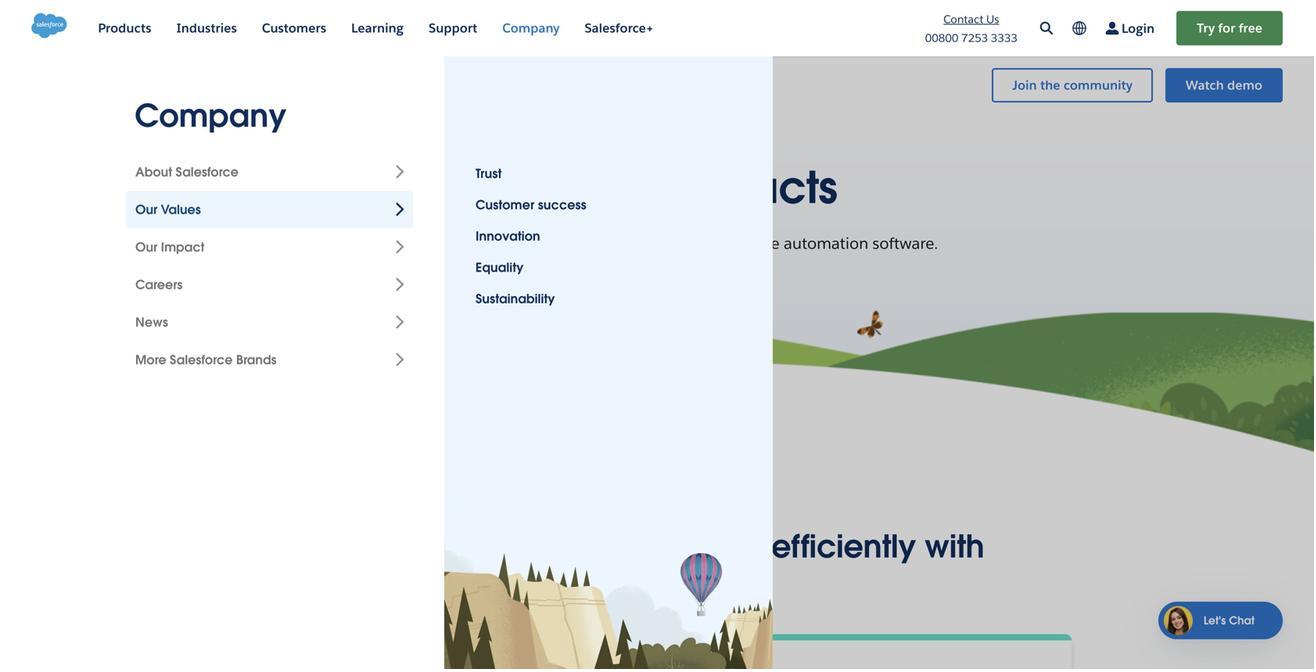 Task type: vqa. For each thing, say whether or not it's contained in the screenshot.
'Trust' link
yes



Task type: describe. For each thing, give the bounding box(es) containing it.
0 vertical spatial with
[[535, 233, 566, 254]]

cloud.
[[651, 564, 750, 604]]

efficient
[[418, 233, 476, 254]]

3333
[[991, 31, 1018, 45]]

7253
[[962, 31, 989, 45]]

equality
[[476, 259, 524, 275]]

faster,
[[390, 527, 480, 567]]

00800
[[926, 31, 959, 45]]

customisable
[[605, 233, 700, 254]]

efficiently
[[772, 527, 917, 567]]

let's chat button
[[1159, 602, 1283, 639]]

with inside sell faster, smarter, and more efficiently with sales cloud.
[[925, 527, 985, 567]]

0 vertical spatial sales
[[541, 160, 649, 216]]

innovation
[[476, 228, 541, 244]]

customer
[[476, 197, 535, 213]]

chat
[[1230, 613, 1255, 628]]

and
[[618, 527, 677, 567]]

growth
[[480, 233, 531, 254]]

sell
[[330, 527, 381, 567]]

site tools navigation
[[897, 9, 1283, 47]]

let's
[[1204, 613, 1227, 628]]

automation
[[784, 233, 869, 254]]

us
[[987, 12, 1000, 26]]

sustainability
[[476, 291, 555, 307]]

contact
[[944, 12, 984, 26]]

more
[[685, 527, 763, 567]]

smarter,
[[488, 527, 609, 567]]

customer success
[[476, 197, 587, 213]]

customer success link
[[476, 196, 587, 214]]

drive
[[376, 233, 414, 254]]



Task type: locate. For each thing, give the bounding box(es) containing it.
trust link
[[476, 164, 502, 183]]

sell faster, smarter, and more efficiently with sales cloud.
[[330, 527, 985, 604]]

products
[[661, 160, 838, 216]]

1 vertical spatial sales
[[565, 564, 643, 604]]

contact us link
[[944, 12, 1000, 26]]

sales inside sell faster, smarter, and more efficiently with sales cloud.
[[565, 564, 643, 604]]

sales
[[704, 233, 740, 254]]

contact us 00800 7253 3333
[[926, 12, 1018, 45]]

1 vertical spatial with
[[925, 527, 985, 567]]

sales
[[541, 160, 649, 216], [565, 564, 643, 604]]

force
[[744, 233, 780, 254]]

with
[[535, 233, 566, 254], [925, 527, 985, 567]]

1 horizontal spatial with
[[925, 527, 985, 567]]

0 horizontal spatial with
[[535, 233, 566, 254]]

fully
[[570, 233, 601, 254]]

all sales products
[[477, 160, 838, 216]]

let's chat
[[1204, 613, 1255, 628]]

software.
[[873, 233, 939, 254]]

all
[[477, 160, 529, 216]]

sustainability link
[[476, 290, 555, 308]]

equality link
[[476, 258, 524, 277]]

success
[[538, 197, 587, 213]]

salesforce context menu utility navigation
[[980, 67, 1283, 104]]

drive efficient growth with fully customisable sales force automation software.
[[376, 233, 939, 254]]

trust
[[476, 166, 502, 182]]

innovation link
[[476, 227, 541, 246]]



